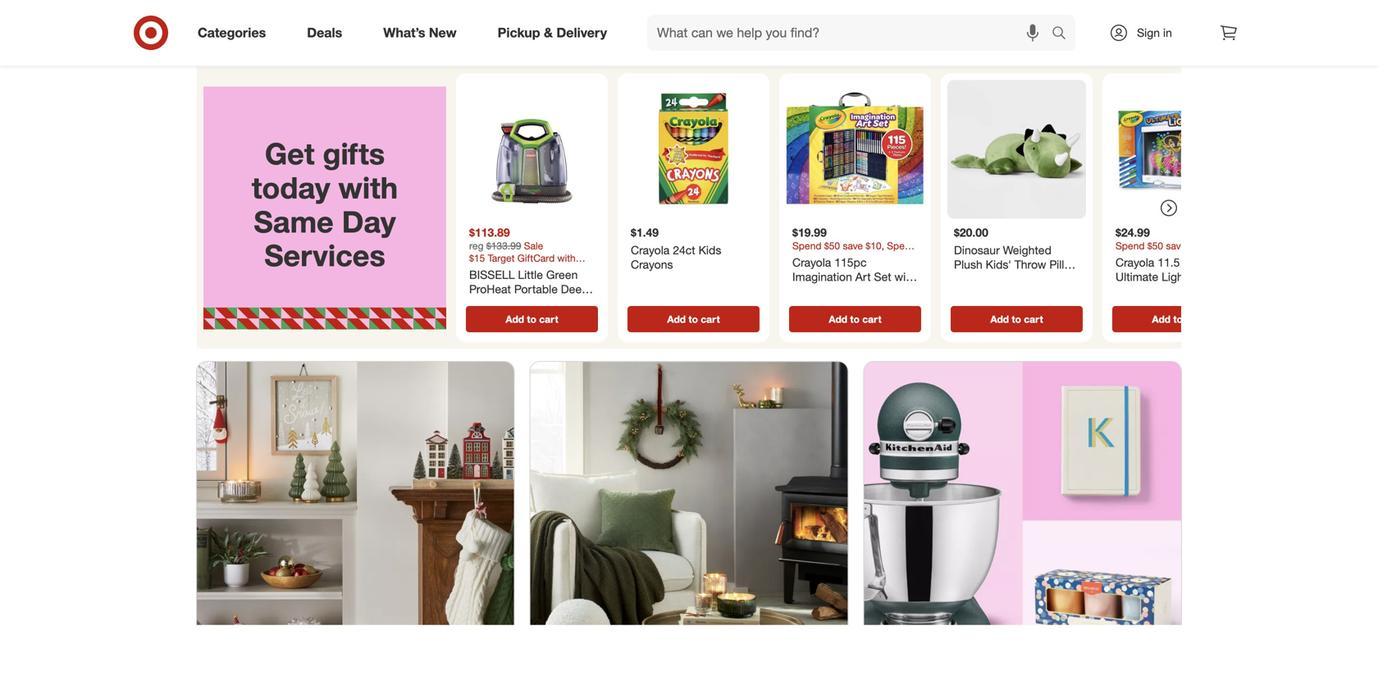 Task type: vqa. For each thing, say whether or not it's contained in the screenshot.
the promotions
no



Task type: describe. For each thing, give the bounding box(es) containing it.
18"
[[1198, 255, 1215, 270]]

case
[[793, 284, 819, 298]]

add to cart button for crayola 24ct kids crayons
[[628, 306, 760, 332]]

to for crayola 11.5" x 18" ultimate light board
[[1174, 313, 1183, 325]]

what's new
[[383, 25, 457, 41]]

sign
[[1137, 25, 1160, 40]]

crayola 11.5" x 18" ultimate light board
[[1116, 255, 1222, 284]]

add to cart button for bissell little green proheat portable deep cleaner - 2513g
[[466, 306, 598, 332]]

crayola 115pc imagination art set with case image
[[786, 80, 925, 219]]

24ct
[[673, 243, 696, 257]]

$19.99
[[793, 225, 827, 240]]

$1.49 crayola 24ct kids crayons
[[631, 225, 722, 272]]

11.5"
[[1158, 255, 1185, 270]]

categories
[[198, 25, 266, 41]]

&
[[544, 25, 553, 41]]

green inside $20.00 dinosaur weighted plush kids' throw pillow green - pillowfort™
[[954, 272, 986, 286]]

show 23 more
[[647, 28, 732, 44]]

gifts
[[323, 135, 385, 172]]

deals link
[[293, 15, 363, 51]]

set
[[874, 270, 892, 284]]

add to cart button for crayola 115pc imagination art set with case
[[789, 306, 922, 332]]

pickup & delivery
[[498, 25, 607, 41]]

- inside bissell little green proheat portable deep cleaner - 2513g
[[513, 296, 517, 311]]

bissell little green proheat portable deep cleaner - 2513g image
[[463, 80, 601, 219]]

ultimate
[[1116, 270, 1159, 284]]

deals
[[307, 25, 342, 41]]

get
[[265, 135, 315, 172]]

bissell little green proheat portable deep cleaner - 2513g
[[469, 268, 589, 311]]

services
[[264, 237, 386, 273]]

pillow
[[1050, 257, 1080, 272]]

proheat
[[469, 282, 511, 296]]

search button
[[1045, 15, 1084, 54]]

imagination
[[793, 270, 852, 284]]

add for crayola 115pc imagination art set with case
[[829, 313, 848, 325]]

with inside get gifts today with same day services
[[339, 169, 398, 205]]

x
[[1188, 255, 1194, 270]]

portable
[[514, 282, 558, 296]]

board
[[1191, 270, 1222, 284]]

search
[[1045, 26, 1084, 42]]

add for bissell little green proheat portable deep cleaner - 2513g
[[506, 313, 524, 325]]

show 23 more button
[[636, 18, 743, 54]]

add to cart for bissell little green proheat portable deep cleaner - 2513g
[[506, 313, 559, 325]]

crayola 24ct kids crayons image
[[624, 80, 763, 219]]

$113.89 reg $133.99 sale
[[469, 225, 543, 252]]

23
[[683, 28, 698, 44]]

pillowfort™
[[997, 272, 1051, 286]]

crayola for crayola 11.5" x 18" ultimate light board
[[1116, 255, 1155, 270]]

$20.00 dinosaur weighted plush kids' throw pillow green - pillowfort™
[[954, 225, 1080, 286]]

to for crayola 24ct kids crayons
[[689, 313, 698, 325]]

with inside the crayola 115pc imagination art set with case
[[895, 270, 916, 284]]

pickup & delivery link
[[484, 15, 628, 51]]

show
[[647, 28, 680, 44]]

add to cart for crayola 24ct kids crayons
[[667, 313, 720, 325]]

2513g
[[520, 296, 554, 311]]

$1.49
[[631, 225, 659, 240]]

115pc
[[835, 255, 867, 270]]

cart for crayola 11.5" x 18" ultimate light board
[[1186, 313, 1205, 325]]

crayons
[[631, 257, 673, 272]]



Task type: locate. For each thing, give the bounding box(es) containing it.
2 add from the left
[[667, 313, 686, 325]]

bissell
[[469, 268, 515, 282]]

What can we help you find? suggestions appear below search field
[[647, 15, 1056, 51]]

add down 2513g
[[506, 313, 524, 325]]

add to cart for crayola 115pc imagination art set with case
[[829, 313, 882, 325]]

1 horizontal spatial with
[[895, 270, 916, 284]]

add down imagination
[[829, 313, 848, 325]]

2 to from the left
[[689, 313, 698, 325]]

add to cart down light
[[1152, 313, 1205, 325]]

1 vertical spatial with
[[895, 270, 916, 284]]

$24.99
[[1116, 225, 1150, 240]]

cart down pillowfort™
[[1024, 313, 1044, 325]]

plush
[[954, 257, 983, 272]]

0 horizontal spatial with
[[339, 169, 398, 205]]

with
[[339, 169, 398, 205], [895, 270, 916, 284]]

0 vertical spatial with
[[339, 169, 398, 205]]

what's new link
[[369, 15, 477, 51]]

crayola down $24.99
[[1116, 255, 1155, 270]]

1 horizontal spatial green
[[954, 272, 986, 286]]

2 add to cart from the left
[[667, 313, 720, 325]]

carousel region
[[197, 67, 1255, 362]]

delivery
[[557, 25, 607, 41]]

- inside $20.00 dinosaur weighted plush kids' throw pillow green - pillowfort™
[[989, 272, 994, 286]]

cart
[[539, 313, 559, 325], [701, 313, 720, 325], [863, 313, 882, 325], [1024, 313, 1044, 325], [1186, 313, 1205, 325]]

to
[[527, 313, 537, 325], [689, 313, 698, 325], [850, 313, 860, 325], [1012, 313, 1022, 325], [1174, 313, 1183, 325]]

green
[[546, 268, 578, 282], [954, 272, 986, 286]]

add to cart button down crayons
[[628, 306, 760, 332]]

with right today
[[339, 169, 398, 205]]

sign in link
[[1095, 15, 1198, 51]]

to down 2513g
[[527, 313, 537, 325]]

crayola
[[631, 243, 670, 257], [793, 255, 832, 270], [1116, 255, 1155, 270]]

add to cart for dinosaur weighted plush kids' throw pillow green - pillowfort™
[[991, 313, 1044, 325]]

to down the crayola 115pc imagination art set with case
[[850, 313, 860, 325]]

add to cart button down portable
[[466, 306, 598, 332]]

cart down 2513g
[[539, 313, 559, 325]]

3 add to cart from the left
[[829, 313, 882, 325]]

cart for bissell little green proheat portable deep cleaner - 2513g
[[539, 313, 559, 325]]

add to cart button down pillowfort™
[[951, 306, 1083, 332]]

crayola inside the crayola 115pc imagination art set with case
[[793, 255, 832, 270]]

4 add to cart from the left
[[991, 313, 1044, 325]]

2 horizontal spatial crayola
[[1116, 255, 1155, 270]]

- right plush
[[989, 272, 994, 286]]

cleaner
[[469, 296, 509, 311]]

day
[[342, 203, 396, 239]]

add down light
[[1152, 313, 1171, 325]]

little
[[518, 268, 543, 282]]

crayola down $1.49
[[631, 243, 670, 257]]

1 cart from the left
[[539, 313, 559, 325]]

to down pillowfort™
[[1012, 313, 1022, 325]]

4 to from the left
[[1012, 313, 1022, 325]]

add to cart down pillowfort™
[[991, 313, 1044, 325]]

1 to from the left
[[527, 313, 537, 325]]

1 add to cart button from the left
[[466, 306, 598, 332]]

add down crayons
[[667, 313, 686, 325]]

crayola up case
[[793, 255, 832, 270]]

crayola 115pc imagination art set with case
[[793, 255, 916, 298]]

5 add to cart button from the left
[[1113, 306, 1245, 332]]

1 add to cart from the left
[[506, 313, 559, 325]]

add down pillowfort™
[[991, 313, 1009, 325]]

to for bissell little green proheat portable deep cleaner - 2513g
[[527, 313, 537, 325]]

0 vertical spatial -
[[989, 272, 994, 286]]

reg
[[469, 240, 484, 252]]

1 vertical spatial -
[[513, 296, 517, 311]]

green inside bissell little green proheat portable deep cleaner - 2513g
[[546, 268, 578, 282]]

weighted
[[1003, 243, 1052, 257]]

with right set on the right
[[895, 270, 916, 284]]

5 cart from the left
[[1186, 313, 1205, 325]]

- left 2513g
[[513, 296, 517, 311]]

add
[[506, 313, 524, 325], [667, 313, 686, 325], [829, 313, 848, 325], [991, 313, 1009, 325], [1152, 313, 1171, 325]]

add to cart button down the crayola 115pc imagination art set with case
[[789, 306, 922, 332]]

crayola 11.5" x 18" ultimate light board image
[[1109, 80, 1248, 219]]

to for dinosaur weighted plush kids' throw pillow green - pillowfort™
[[1012, 313, 1022, 325]]

cart down "board"
[[1186, 313, 1205, 325]]

art
[[856, 270, 871, 284]]

crayola inside $1.49 crayola 24ct kids crayons
[[631, 243, 670, 257]]

add for crayola 11.5" x 18" ultimate light board
[[1152, 313, 1171, 325]]

add for dinosaur weighted plush kids' throw pillow green - pillowfort™
[[991, 313, 1009, 325]]

to down 24ct
[[689, 313, 698, 325]]

deep
[[561, 282, 589, 296]]

add for crayola 24ct kids crayons
[[667, 313, 686, 325]]

add to cart button
[[466, 306, 598, 332], [628, 306, 760, 332], [789, 306, 922, 332], [951, 306, 1083, 332], [1113, 306, 1245, 332]]

4 add from the left
[[991, 313, 1009, 325]]

add to cart down 2513g
[[506, 313, 559, 325]]

5 add from the left
[[1152, 313, 1171, 325]]

in
[[1164, 25, 1173, 40]]

1 add from the left
[[506, 313, 524, 325]]

4 add to cart button from the left
[[951, 306, 1083, 332]]

add to cart button down light
[[1113, 306, 1245, 332]]

more
[[702, 28, 732, 44]]

cart for crayola 24ct kids crayons
[[701, 313, 720, 325]]

what's
[[383, 25, 425, 41]]

sale
[[524, 240, 543, 252]]

add to cart button for crayola 11.5" x 18" ultimate light board
[[1113, 306, 1245, 332]]

0 horizontal spatial green
[[546, 268, 578, 282]]

light
[[1162, 270, 1188, 284]]

pickup
[[498, 25, 540, 41]]

dinosaur weighted plush kids' throw pillow green - pillowfort™ image
[[948, 80, 1086, 219]]

$20.00
[[954, 225, 989, 240]]

sign in
[[1137, 25, 1173, 40]]

$113.89
[[469, 225, 510, 240]]

$133.99
[[486, 240, 521, 252]]

kids'
[[986, 257, 1012, 272]]

5 to from the left
[[1174, 313, 1183, 325]]

get gifts today with same day services
[[252, 135, 398, 273]]

5 add to cart from the left
[[1152, 313, 1205, 325]]

0 horizontal spatial crayola
[[631, 243, 670, 257]]

0 horizontal spatial -
[[513, 296, 517, 311]]

new
[[429, 25, 457, 41]]

-
[[989, 272, 994, 286], [513, 296, 517, 311]]

categories link
[[184, 15, 287, 51]]

add to cart down crayons
[[667, 313, 720, 325]]

2 add to cart button from the left
[[628, 306, 760, 332]]

to for crayola 115pc imagination art set with case
[[850, 313, 860, 325]]

3 to from the left
[[850, 313, 860, 325]]

1 horizontal spatial -
[[989, 272, 994, 286]]

crayola for crayola 115pc imagination art set with case
[[793, 255, 832, 270]]

1 horizontal spatial crayola
[[793, 255, 832, 270]]

3 add from the left
[[829, 313, 848, 325]]

3 add to cart button from the left
[[789, 306, 922, 332]]

green down dinosaur
[[954, 272, 986, 286]]

4 cart from the left
[[1024, 313, 1044, 325]]

3 cart from the left
[[863, 313, 882, 325]]

2 cart from the left
[[701, 313, 720, 325]]

same
[[254, 203, 334, 239]]

cart for crayola 115pc imagination art set with case
[[863, 313, 882, 325]]

cart down art
[[863, 313, 882, 325]]

add to cart
[[506, 313, 559, 325], [667, 313, 720, 325], [829, 313, 882, 325], [991, 313, 1044, 325], [1152, 313, 1205, 325]]

add to cart down the crayola 115pc imagination art set with case
[[829, 313, 882, 325]]

add to cart button for dinosaur weighted plush kids' throw pillow green - pillowfort™
[[951, 306, 1083, 332]]

dinosaur
[[954, 243, 1000, 257]]

crayola inside the crayola 11.5" x 18" ultimate light board
[[1116, 255, 1155, 270]]

today
[[252, 169, 330, 205]]

cart down the "kids"
[[701, 313, 720, 325]]

to down light
[[1174, 313, 1183, 325]]

add to cart for crayola 11.5" x 18" ultimate light board
[[1152, 313, 1205, 325]]

kids
[[699, 243, 722, 257]]

throw
[[1015, 257, 1047, 272]]

cart for dinosaur weighted plush kids' throw pillow green - pillowfort™
[[1024, 313, 1044, 325]]

green right little
[[546, 268, 578, 282]]



